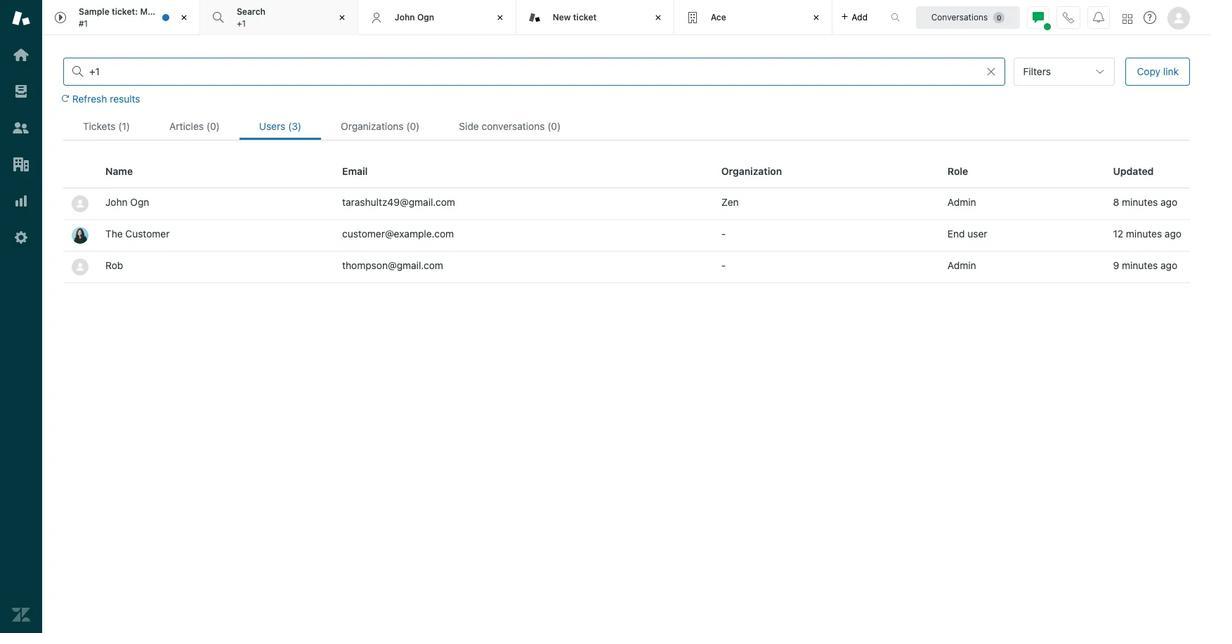 Task type: locate. For each thing, give the bounding box(es) containing it.
organizations (0) tab
[[321, 112, 440, 140]]

rob
[[105, 259, 123, 271]]

tab
[[42, 0, 202, 35], [200, 0, 358, 35]]

(0) right organizations
[[407, 120, 420, 132]]

row containing rob
[[63, 251, 1191, 283]]

tab containing sample ticket: meet the ticket
[[42, 0, 202, 35]]

close image for tab containing search
[[335, 11, 349, 25]]

2 avatar image from the top
[[72, 227, 89, 244]]

new ticket
[[553, 12, 597, 22]]

ticket right the
[[179, 6, 202, 17]]

0 horizontal spatial john
[[105, 196, 128, 208]]

the customer
[[105, 228, 170, 240]]

ticket inside sample ticket: meet the ticket #1
[[179, 6, 202, 17]]

2 vertical spatial avatar image
[[72, 259, 89, 276]]

2 row from the top
[[63, 220, 1191, 251]]

0 horizontal spatial ticket
[[179, 6, 202, 17]]

john ogn for row containing john ogn
[[105, 196, 149, 208]]

avatar image for john
[[72, 195, 89, 212]]

ago down 12 minutes ago
[[1161, 259, 1178, 271]]

1 close image from the left
[[177, 11, 191, 25]]

minutes right 12
[[1127, 228, 1163, 240]]

12 minutes ago
[[1114, 228, 1182, 240]]

3 avatar image from the top
[[72, 259, 89, 276]]

1 admin from the top
[[948, 196, 977, 208]]

admin down role
[[948, 196, 977, 208]]

0 vertical spatial john
[[395, 12, 415, 22]]

john for john ogn tab
[[395, 12, 415, 22]]

zendesk image
[[12, 606, 30, 624]]

results
[[110, 93, 140, 105]]

1 vertical spatial john
[[105, 196, 128, 208]]

customer@example.com
[[342, 228, 454, 240]]

1 avatar image from the top
[[72, 195, 89, 212]]

filters
[[1024, 65, 1052, 77]]

4 close image from the left
[[809, 11, 824, 25]]

2 admin from the top
[[948, 259, 977, 271]]

-
[[722, 228, 726, 240], [722, 259, 726, 271]]

tab containing search
[[200, 0, 358, 35]]

minutes right 9
[[1123, 259, 1159, 271]]

end user
[[948, 228, 988, 240]]

ago
[[1161, 196, 1178, 208], [1165, 228, 1182, 240], [1161, 259, 1178, 271]]

1 vertical spatial admin
[[948, 259, 977, 271]]

- for end user
[[722, 228, 726, 240]]

1 horizontal spatial ogn
[[417, 12, 435, 22]]

john
[[395, 12, 415, 22], [105, 196, 128, 208]]

1 - from the top
[[722, 228, 726, 240]]

8 minutes ago
[[1114, 196, 1178, 208]]

close image inside ace tab
[[809, 11, 824, 25]]

users (3) tab
[[240, 112, 321, 140]]

organization
[[722, 165, 782, 177]]

john ogn tab
[[358, 0, 516, 35]]

ago down 8 minutes ago
[[1165, 228, 1182, 240]]

(1)
[[118, 120, 130, 132]]

minutes for 9
[[1123, 259, 1159, 271]]

close image
[[177, 11, 191, 25], [335, 11, 349, 25], [651, 11, 665, 25], [809, 11, 824, 25]]

minutes right 8
[[1123, 196, 1159, 208]]

1 horizontal spatial john
[[395, 12, 415, 22]]

customer
[[125, 228, 170, 240]]

0 vertical spatial admin
[[948, 196, 977, 208]]

john ogn
[[395, 12, 435, 22], [105, 196, 149, 208]]

1 horizontal spatial (0)
[[407, 120, 420, 132]]

(0)
[[206, 120, 220, 132], [407, 120, 420, 132], [548, 120, 561, 132]]

2 (0) from the left
[[407, 120, 420, 132]]

button displays agent's chat status as online. image
[[1033, 12, 1045, 23]]

close image inside "new ticket" tab
[[651, 11, 665, 25]]

avatar image left the at the left of the page
[[72, 227, 89, 244]]

avatar image
[[72, 195, 89, 212], [72, 227, 89, 244], [72, 259, 89, 276]]

1 vertical spatial john ogn
[[105, 196, 149, 208]]

clear search image
[[987, 66, 998, 77]]

john inside row
[[105, 196, 128, 208]]

1 vertical spatial avatar image
[[72, 227, 89, 244]]

2 vertical spatial ago
[[1161, 259, 1178, 271]]

thompson@gmail.com
[[342, 259, 444, 271]]

2 vertical spatial minutes
[[1123, 259, 1159, 271]]

tab list containing tickets (1)
[[63, 112, 1191, 141]]

0 horizontal spatial ogn
[[130, 196, 149, 208]]

1 vertical spatial -
[[722, 259, 726, 271]]

2 tab from the left
[[200, 0, 358, 35]]

copy
[[1138, 65, 1161, 77]]

3 close image from the left
[[651, 11, 665, 25]]

2 horizontal spatial (0)
[[548, 120, 561, 132]]

0 vertical spatial ago
[[1161, 196, 1178, 208]]

get help image
[[1144, 11, 1157, 24]]

users (3)
[[259, 120, 302, 132]]

ago up 12 minutes ago
[[1161, 196, 1178, 208]]

side conversations (0) tab
[[440, 112, 581, 140]]

ogn inside tab
[[417, 12, 435, 22]]

john ogn inside row
[[105, 196, 149, 208]]

ticket right new
[[573, 12, 597, 22]]

row
[[63, 188, 1191, 220], [63, 220, 1191, 251], [63, 251, 1191, 283]]

copy link
[[1138, 65, 1180, 77]]

ago for 8 minutes ago
[[1161, 196, 1178, 208]]

- for admin
[[722, 259, 726, 271]]

role
[[948, 165, 969, 177]]

(0) right conversations
[[548, 120, 561, 132]]

the
[[105, 228, 123, 240]]

views image
[[12, 82, 30, 101]]

2 close image from the left
[[335, 11, 349, 25]]

2 - from the top
[[722, 259, 726, 271]]

0 vertical spatial john ogn
[[395, 12, 435, 22]]

row containing the customer
[[63, 220, 1191, 251]]

get started image
[[12, 46, 30, 64]]

9 minutes ago
[[1114, 259, 1178, 271]]

(3)
[[288, 120, 302, 132]]

sample
[[79, 6, 109, 17]]

admin for 8 minutes ago
[[948, 196, 977, 208]]

search
[[237, 6, 266, 17]]

avatar image right reporting icon
[[72, 195, 89, 212]]

ticket
[[179, 6, 202, 17], [573, 12, 597, 22]]

admin down the end user
[[948, 259, 977, 271]]

1 vertical spatial minutes
[[1127, 228, 1163, 240]]

0 vertical spatial minutes
[[1123, 196, 1159, 208]]

0 horizontal spatial john ogn
[[105, 196, 149, 208]]

9
[[1114, 259, 1120, 271]]

john inside tab
[[395, 12, 415, 22]]

ago for 12 minutes ago
[[1165, 228, 1182, 240]]

0 vertical spatial avatar image
[[72, 195, 89, 212]]

close image for "new ticket" tab
[[651, 11, 665, 25]]

0 vertical spatial ogn
[[417, 12, 435, 22]]

0 horizontal spatial (0)
[[206, 120, 220, 132]]

add
[[852, 12, 868, 22]]

avatar image for the
[[72, 227, 89, 244]]

12
[[1114, 228, 1124, 240]]

conversations button
[[917, 6, 1021, 28]]

tab list
[[63, 112, 1191, 141]]

side conversations (0)
[[459, 120, 561, 132]]

john ogn inside tab
[[395, 12, 435, 22]]

close image for ace tab
[[809, 11, 824, 25]]

ogn for john ogn tab
[[417, 12, 435, 22]]

1 vertical spatial ago
[[1165, 228, 1182, 240]]

1 (0) from the left
[[206, 120, 220, 132]]

avatar image left rob
[[72, 259, 89, 276]]

1 horizontal spatial john ogn
[[395, 12, 435, 22]]

(0) for organizations (0)
[[407, 120, 420, 132]]

minutes
[[1123, 196, 1159, 208], [1127, 228, 1163, 240], [1123, 259, 1159, 271]]

1 vertical spatial ogn
[[130, 196, 149, 208]]

ticket:
[[112, 6, 138, 17]]

1 row from the top
[[63, 188, 1191, 220]]

0 vertical spatial -
[[722, 228, 726, 240]]

new ticket tab
[[516, 0, 675, 35]]

email
[[342, 165, 368, 177]]

(0) inside tab
[[407, 120, 420, 132]]

ace
[[711, 12, 727, 22]]

admin for 9 minutes ago
[[948, 259, 977, 271]]

(0) right "articles"
[[206, 120, 220, 132]]

ogn
[[417, 12, 435, 22], [130, 196, 149, 208]]

ogn inside row
[[130, 196, 149, 208]]

1 tab from the left
[[42, 0, 202, 35]]

3 row from the top
[[63, 251, 1191, 283]]

admin
[[948, 196, 977, 208], [948, 259, 977, 271]]

organizations (0)
[[341, 120, 420, 132]]

organizations image
[[12, 155, 30, 174]]



Task type: describe. For each thing, give the bounding box(es) containing it.
sample ticket: meet the ticket #1
[[79, 6, 202, 28]]

close image
[[493, 11, 507, 25]]

link
[[1164, 65, 1180, 77]]

refresh results
[[72, 93, 140, 105]]

side
[[459, 120, 479, 132]]

row containing john ogn
[[63, 188, 1191, 220]]

copy link button
[[1126, 58, 1191, 86]]

ago for 9 minutes ago
[[1161, 259, 1178, 271]]

tickets (1) tab
[[63, 112, 150, 140]]

main element
[[0, 0, 42, 633]]

admin image
[[12, 228, 30, 247]]

ogn for row containing john ogn
[[130, 196, 149, 208]]

3 (0) from the left
[[548, 120, 561, 132]]

add button
[[833, 0, 877, 34]]

tarashultz49@gmail.com
[[342, 196, 455, 208]]

meet
[[140, 6, 161, 17]]

minutes for 12
[[1127, 228, 1163, 240]]

zendesk products image
[[1123, 14, 1133, 24]]

notifications image
[[1094, 12, 1105, 23]]

refresh results link
[[61, 93, 140, 105]]

articles
[[169, 120, 204, 132]]

name
[[105, 165, 133, 177]]

new
[[553, 12, 571, 22]]

minutes for 8
[[1123, 196, 1159, 208]]

1 horizontal spatial ticket
[[573, 12, 597, 22]]

refresh
[[72, 93, 107, 105]]

ace tab
[[675, 0, 833, 35]]

tickets (1)
[[83, 120, 130, 132]]

end
[[948, 228, 966, 240]]

articles (0)
[[169, 120, 220, 132]]

zendesk support image
[[12, 9, 30, 27]]

organizations
[[341, 120, 404, 132]]

8
[[1114, 196, 1120, 208]]

conversations
[[932, 12, 989, 22]]

+1
[[237, 18, 246, 28]]

john ogn for john ogn tab
[[395, 12, 435, 22]]

updated
[[1114, 165, 1155, 177]]

reporting image
[[12, 192, 30, 210]]

customers image
[[12, 119, 30, 137]]

user
[[968, 228, 988, 240]]

search +1
[[237, 6, 266, 28]]

tabs tab list
[[42, 0, 877, 35]]

conversations
[[482, 120, 545, 132]]

tickets
[[83, 120, 116, 132]]

zen
[[722, 196, 739, 208]]

filters button
[[1015, 58, 1116, 86]]

#1
[[79, 18, 88, 28]]

users
[[259, 120, 286, 132]]

Search: text field
[[89, 65, 997, 78]]

the
[[163, 6, 177, 17]]

articles (0) tab
[[150, 112, 240, 140]]

(0) for articles (0)
[[206, 120, 220, 132]]

john for row containing john ogn
[[105, 196, 128, 208]]



Task type: vqa. For each thing, say whether or not it's contained in the screenshot.
Tickets (1)
yes



